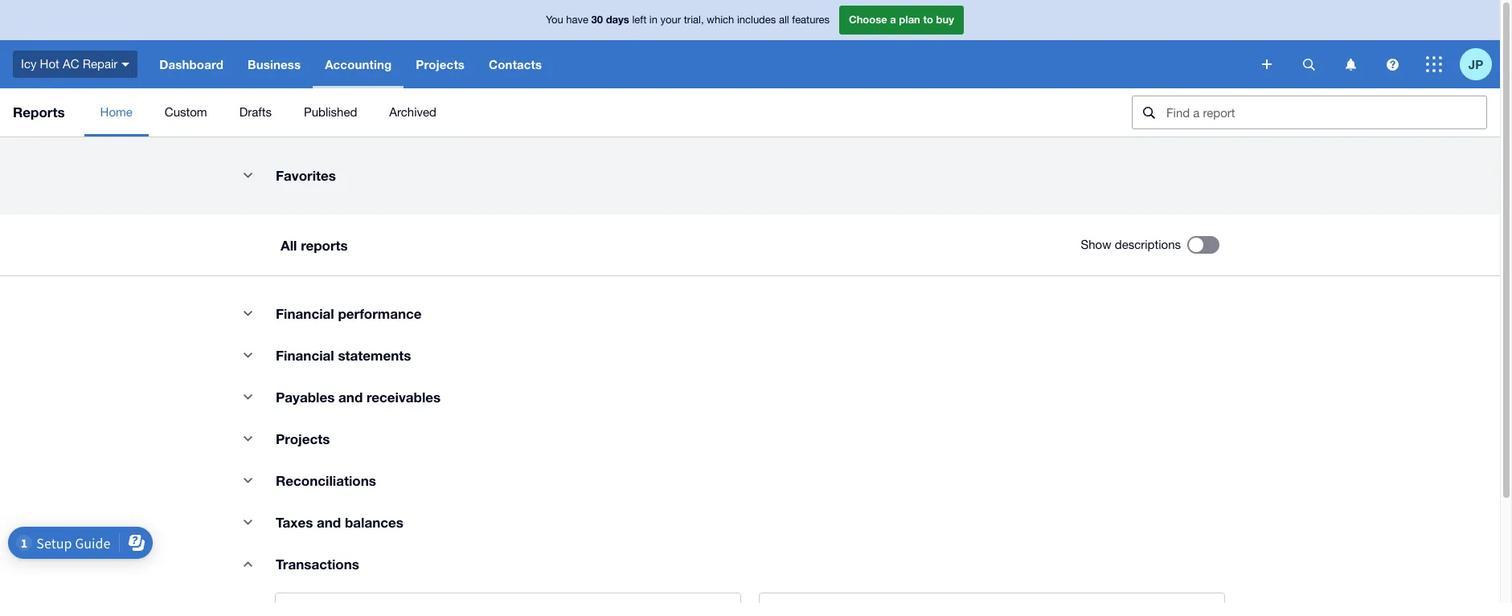 Task type: locate. For each thing, give the bounding box(es) containing it.
0 vertical spatial and
[[339, 389, 363, 406]]

accounting button
[[313, 40, 404, 88]]

None field
[[1132, 96, 1488, 129]]

archived
[[389, 105, 437, 119]]

includes
[[737, 14, 776, 26]]

3 collapse report group image from the top
[[232, 339, 264, 371]]

collapse report group image for projects
[[232, 423, 264, 455]]

collapse report group image for taxes and balances
[[232, 507, 264, 539]]

all
[[779, 14, 789, 26]]

0 vertical spatial financial
[[276, 306, 334, 322]]

to
[[923, 13, 933, 26]]

2 collapse report group image from the top
[[232, 298, 264, 330]]

transactions
[[276, 556, 359, 573]]

banner
[[0, 0, 1500, 88]]

banner containing jp
[[0, 0, 1500, 88]]

projects down the payables
[[276, 431, 330, 448]]

repair
[[83, 57, 118, 71]]

business
[[248, 57, 301, 72]]

financial statements
[[276, 347, 411, 364]]

svg image
[[1346, 58, 1356, 70], [1262, 60, 1272, 69]]

4 collapse report group image from the top
[[232, 465, 264, 497]]

choose
[[849, 13, 887, 26]]

your
[[661, 14, 681, 26]]

performance
[[338, 306, 422, 322]]

jp
[[1469, 57, 1484, 71]]

projects up "archived"
[[416, 57, 465, 72]]

1 vertical spatial financial
[[276, 347, 334, 364]]

you
[[546, 14, 563, 26]]

1 vertical spatial projects
[[276, 431, 330, 448]]

payables
[[276, 389, 335, 406]]

1 collapse report group image from the top
[[232, 381, 264, 413]]

home
[[100, 105, 133, 119]]

and right "taxes"
[[317, 515, 341, 531]]

choose a plan to buy
[[849, 13, 954, 26]]

ac
[[63, 57, 79, 71]]

expand report group image
[[232, 548, 264, 581]]

1 collapse report group image from the top
[[232, 159, 264, 191]]

accounting
[[325, 57, 392, 72]]

1 vertical spatial collapse report group image
[[232, 423, 264, 455]]

trial,
[[684, 14, 704, 26]]

taxes
[[276, 515, 313, 531]]

statements
[[338, 347, 411, 364]]

custom
[[165, 105, 207, 119]]

1 financial from the top
[[276, 306, 334, 322]]

financial
[[276, 306, 334, 322], [276, 347, 334, 364]]

0 horizontal spatial svg image
[[1262, 60, 1272, 69]]

hot
[[40, 57, 59, 71]]

and for payables
[[339, 389, 363, 406]]

in
[[650, 14, 658, 26]]

1 vertical spatial and
[[317, 515, 341, 531]]

financial up financial statements
[[276, 306, 334, 322]]

features
[[792, 14, 830, 26]]

and
[[339, 389, 363, 406], [317, 515, 341, 531]]

icy hot ac repair button
[[0, 40, 147, 88]]

2 financial from the top
[[276, 347, 334, 364]]

svg image
[[1426, 56, 1442, 72], [1303, 58, 1315, 70], [1387, 58, 1399, 70], [122, 63, 130, 67]]

collapse report group image
[[232, 159, 264, 191], [232, 298, 264, 330], [232, 339, 264, 371], [232, 465, 264, 497]]

and down financial statements
[[339, 389, 363, 406]]

contacts button
[[477, 40, 554, 88]]

collapse report group image for financial statements
[[232, 339, 264, 371]]

2 vertical spatial collapse report group image
[[232, 507, 264, 539]]

all reports
[[281, 237, 348, 254]]

a
[[890, 13, 896, 26]]

3 collapse report group image from the top
[[232, 507, 264, 539]]

dashboard link
[[147, 40, 236, 88]]

drafts link
[[223, 88, 288, 137]]

0 vertical spatial collapse report group image
[[232, 381, 264, 413]]

days
[[606, 13, 629, 26]]

0 vertical spatial projects
[[416, 57, 465, 72]]

business button
[[236, 40, 313, 88]]

collapse report group image
[[232, 381, 264, 413], [232, 423, 264, 455], [232, 507, 264, 539]]

projects
[[416, 57, 465, 72], [276, 431, 330, 448]]

2 collapse report group image from the top
[[232, 423, 264, 455]]

home link
[[84, 88, 149, 137]]

projects inside dropdown button
[[416, 57, 465, 72]]

menu
[[84, 88, 1119, 137]]

1 horizontal spatial projects
[[416, 57, 465, 72]]

receivables
[[367, 389, 441, 406]]

show descriptions
[[1081, 238, 1181, 252]]

financial up the payables
[[276, 347, 334, 364]]

icy hot ac repair
[[21, 57, 118, 71]]

30
[[591, 13, 603, 26]]

navigation
[[147, 40, 1251, 88]]

Find a report text field
[[1165, 96, 1487, 129]]

reports
[[301, 237, 348, 254]]

contacts
[[489, 57, 542, 72]]

descriptions
[[1115, 238, 1181, 252]]



Task type: describe. For each thing, give the bounding box(es) containing it.
menu containing home
[[84, 88, 1119, 137]]

drafts
[[239, 105, 272, 119]]

financial for financial statements
[[276, 347, 334, 364]]

plan
[[899, 13, 921, 26]]

custom link
[[149, 88, 223, 137]]

dashboard
[[159, 57, 224, 72]]

0 horizontal spatial projects
[[276, 431, 330, 448]]

left
[[632, 14, 647, 26]]

svg image inside the icy hot ac repair popup button
[[122, 63, 130, 67]]

financial for financial performance
[[276, 306, 334, 322]]

all
[[281, 237, 297, 254]]

1 horizontal spatial svg image
[[1346, 58, 1356, 70]]

taxes and balances
[[276, 515, 404, 531]]

icy
[[21, 57, 37, 71]]

collapse report group image for payables and receivables
[[232, 381, 264, 413]]

show
[[1081, 238, 1112, 252]]

buy
[[936, 13, 954, 26]]

have
[[566, 14, 589, 26]]

reports
[[13, 104, 65, 121]]

jp button
[[1460, 40, 1500, 88]]

and for taxes
[[317, 515, 341, 531]]

archived link
[[373, 88, 453, 137]]

you have 30 days left in your trial, which includes all features
[[546, 13, 830, 26]]

favorites
[[276, 167, 336, 184]]

navigation containing dashboard
[[147, 40, 1251, 88]]

published
[[304, 105, 357, 119]]

balances
[[345, 515, 404, 531]]

projects button
[[404, 40, 477, 88]]

collapse report group image for favorites
[[232, 159, 264, 191]]

published link
[[288, 88, 373, 137]]

collapse report group image for reconciliations
[[232, 465, 264, 497]]

collapse report group image for financial performance
[[232, 298, 264, 330]]

which
[[707, 14, 734, 26]]

financial performance
[[276, 306, 422, 322]]

payables and receivables
[[276, 389, 441, 406]]

reconciliations
[[276, 473, 376, 490]]



Task type: vqa. For each thing, say whether or not it's contained in the screenshot.
and
yes



